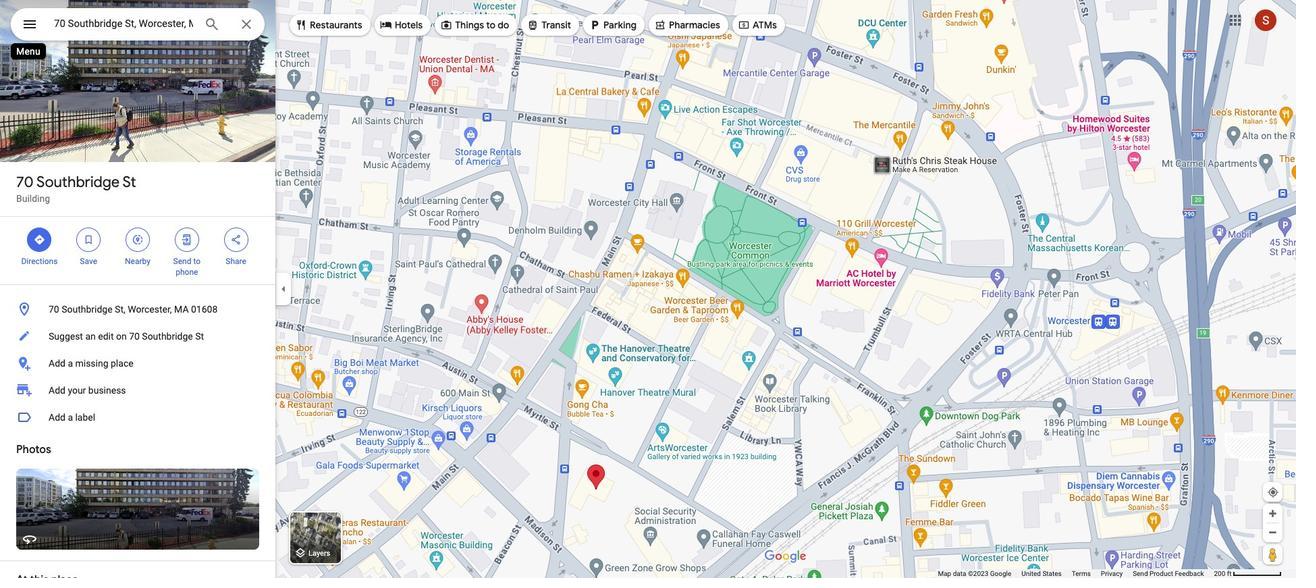 Task type: describe. For each thing, give the bounding box(es) containing it.
send product feedback button
[[1133, 569, 1205, 578]]

missing
[[75, 358, 108, 369]]

united
[[1022, 570, 1041, 577]]

layers
[[308, 549, 330, 558]]

directions
[[21, 257, 58, 266]]

70 southbridge st main content
[[0, 0, 276, 578]]

do
[[498, 19, 509, 31]]

 search field
[[11, 8, 265, 43]]

label
[[75, 412, 95, 423]]

send for send product feedback
[[1133, 570, 1149, 577]]

a for missing
[[68, 358, 73, 369]]

transit
[[542, 19, 571, 31]]

show your location image
[[1268, 486, 1280, 498]]

map
[[938, 570, 952, 577]]


[[295, 18, 307, 32]]

google maps element
[[0, 0, 1297, 578]]

 restaurants
[[295, 18, 362, 32]]

privacy button
[[1101, 569, 1123, 578]]

google account: sheryl atherton  
(sheryl.atherton@adept.ai) image
[[1256, 9, 1277, 31]]

st inside 70 southbridge st building
[[123, 173, 136, 192]]

 things to do
[[440, 18, 509, 32]]


[[132, 232, 144, 247]]

suggest
[[49, 331, 83, 342]]

nearby
[[125, 257, 151, 266]]

st,
[[115, 304, 125, 315]]

add for add your business
[[49, 385, 65, 396]]

add a label button
[[0, 404, 276, 431]]

st inside button
[[195, 331, 204, 342]]

add a label
[[49, 412, 95, 423]]

terms
[[1072, 570, 1091, 577]]

suggest an edit on 70 southbridge st button
[[0, 323, 276, 350]]

add your business link
[[0, 377, 276, 404]]

hotels
[[395, 19, 423, 31]]

send product feedback
[[1133, 570, 1205, 577]]

add a missing place
[[49, 358, 133, 369]]

photos
[[16, 443, 51, 457]]

 pharmacies
[[654, 18, 721, 32]]


[[527, 18, 539, 32]]

70 Southbridge St, Worcester, MA 01608 field
[[11, 8, 265, 41]]

share
[[226, 257, 246, 266]]

to inside  things to do
[[487, 19, 496, 31]]

 transit
[[527, 18, 571, 32]]

on
[[116, 331, 127, 342]]

 button
[[11, 8, 49, 43]]

feedback
[[1176, 570, 1205, 577]]

actions for 70 southbridge st region
[[0, 217, 276, 284]]

your
[[68, 385, 86, 396]]

01608
[[191, 304, 218, 315]]

things
[[455, 19, 484, 31]]


[[230, 232, 242, 247]]

phone
[[176, 267, 198, 277]]

privacy
[[1101, 570, 1123, 577]]

building
[[16, 193, 50, 204]]

save
[[80, 257, 97, 266]]

map data ©2023 google
[[938, 570, 1012, 577]]

united states
[[1022, 570, 1062, 577]]

©2023
[[968, 570, 989, 577]]

place
[[111, 358, 133, 369]]


[[380, 18, 392, 32]]

pharmacies
[[669, 19, 721, 31]]

data
[[953, 570, 967, 577]]

70 southbridge st, worcester, ma 01608
[[49, 304, 218, 315]]



Task type: vqa. For each thing, say whether or not it's contained in the screenshot.
City to the middle
no



Task type: locate. For each thing, give the bounding box(es) containing it.
1 vertical spatial add
[[49, 385, 65, 396]]

None field
[[54, 16, 193, 32]]

to
[[487, 19, 496, 31], [193, 257, 201, 266]]

send for send to phone
[[173, 257, 191, 266]]

suggest an edit on 70 southbridge st
[[49, 331, 204, 342]]

1 a from the top
[[68, 358, 73, 369]]

1 vertical spatial southbridge
[[62, 304, 113, 315]]

states
[[1043, 570, 1062, 577]]

200 ft button
[[1215, 570, 1283, 577]]

southbridge inside 70 southbridge st building
[[37, 173, 120, 192]]

add for add a missing place
[[49, 358, 65, 369]]


[[654, 18, 667, 32]]

70 southbridge st, worcester, ma 01608 button
[[0, 296, 276, 323]]

 hotels
[[380, 18, 423, 32]]

zoom out image
[[1268, 527, 1279, 538]]

70 up "building"
[[16, 173, 34, 192]]

1 vertical spatial st
[[195, 331, 204, 342]]

70 up the suggest
[[49, 304, 59, 315]]

footer inside google maps element
[[938, 569, 1215, 578]]

add down the suggest
[[49, 358, 65, 369]]

1 add from the top
[[49, 358, 65, 369]]

st down 01608 at the bottom left
[[195, 331, 204, 342]]

edit
[[98, 331, 114, 342]]

southbridge
[[37, 173, 120, 192], [62, 304, 113, 315], [142, 331, 193, 342]]

send inside send product feedback button
[[1133, 570, 1149, 577]]

1 vertical spatial to
[[193, 257, 201, 266]]

1 horizontal spatial send
[[1133, 570, 1149, 577]]

2 vertical spatial southbridge
[[142, 331, 193, 342]]

1 horizontal spatial 70
[[49, 304, 59, 315]]

terms button
[[1072, 569, 1091, 578]]

collapse side panel image
[[276, 282, 291, 297]]

zoom in image
[[1268, 509, 1279, 519]]

restaurants
[[310, 19, 362, 31]]

a for label
[[68, 412, 73, 423]]

to inside send to phone
[[193, 257, 201, 266]]

0 horizontal spatial send
[[173, 257, 191, 266]]

send up the "phone"
[[173, 257, 191, 266]]

add left label
[[49, 412, 65, 423]]

st up 
[[123, 173, 136, 192]]

0 vertical spatial 70
[[16, 173, 34, 192]]

ft
[[1228, 570, 1232, 577]]

1 vertical spatial send
[[1133, 570, 1149, 577]]

add for add a label
[[49, 412, 65, 423]]

2 vertical spatial 70
[[129, 331, 140, 342]]

0 horizontal spatial st
[[123, 173, 136, 192]]

add inside add a missing place button
[[49, 358, 65, 369]]

parking
[[604, 19, 637, 31]]

1 horizontal spatial to
[[487, 19, 496, 31]]

0 vertical spatial a
[[68, 358, 73, 369]]

2 horizontal spatial 70
[[129, 331, 140, 342]]

2 add from the top
[[49, 385, 65, 396]]

add
[[49, 358, 65, 369], [49, 385, 65, 396], [49, 412, 65, 423]]

0 vertical spatial add
[[49, 358, 65, 369]]

70 southbridge st building
[[16, 173, 136, 204]]

 parking
[[589, 18, 637, 32]]

send left product
[[1133, 570, 1149, 577]]

business
[[88, 385, 126, 396]]


[[738, 18, 750, 32]]

southbridge up an
[[62, 304, 113, 315]]

footer containing map data ©2023 google
[[938, 569, 1215, 578]]

1 horizontal spatial st
[[195, 331, 204, 342]]

1 vertical spatial 70
[[49, 304, 59, 315]]

southbridge down ma
[[142, 331, 193, 342]]

3 add from the top
[[49, 412, 65, 423]]

0 horizontal spatial 70
[[16, 173, 34, 192]]

footer
[[938, 569, 1215, 578]]

southbridge for st
[[37, 173, 120, 192]]


[[181, 232, 193, 247]]


[[33, 232, 46, 247]]

product
[[1150, 570, 1174, 577]]

southbridge up "building"
[[37, 173, 120, 192]]

a left label
[[68, 412, 73, 423]]

0 vertical spatial to
[[487, 19, 496, 31]]

0 vertical spatial send
[[173, 257, 191, 266]]

70
[[16, 173, 34, 192], [49, 304, 59, 315], [129, 331, 140, 342]]

show street view coverage image
[[1264, 544, 1283, 565]]

add left your
[[49, 385, 65, 396]]

southbridge for st,
[[62, 304, 113, 315]]

0 horizontal spatial to
[[193, 257, 201, 266]]

70 for st,
[[49, 304, 59, 315]]

2 a from the top
[[68, 412, 73, 423]]

to left do
[[487, 19, 496, 31]]

add your business
[[49, 385, 126, 396]]

70 inside 70 southbridge st building
[[16, 173, 34, 192]]

0 vertical spatial southbridge
[[37, 173, 120, 192]]

google
[[991, 570, 1012, 577]]

200
[[1215, 570, 1226, 577]]

 atms
[[738, 18, 777, 32]]

send
[[173, 257, 191, 266], [1133, 570, 1149, 577]]

add inside add your business link
[[49, 385, 65, 396]]

200 ft
[[1215, 570, 1232, 577]]

2 vertical spatial add
[[49, 412, 65, 423]]

send to phone
[[173, 257, 201, 277]]

add a missing place button
[[0, 350, 276, 377]]


[[83, 232, 95, 247]]

send inside send to phone
[[173, 257, 191, 266]]

70 right on
[[129, 331, 140, 342]]


[[440, 18, 453, 32]]

ma
[[174, 304, 189, 315]]

an
[[85, 331, 96, 342]]

a
[[68, 358, 73, 369], [68, 412, 73, 423]]

add inside add a label button
[[49, 412, 65, 423]]

atms
[[753, 19, 777, 31]]

1 vertical spatial a
[[68, 412, 73, 423]]

a left missing
[[68, 358, 73, 369]]

0 vertical spatial st
[[123, 173, 136, 192]]

united states button
[[1022, 569, 1062, 578]]


[[22, 15, 38, 34]]


[[589, 18, 601, 32]]

70 for st
[[16, 173, 34, 192]]

none field inside 70 southbridge st, worcester, ma 01608 field
[[54, 16, 193, 32]]

worcester,
[[128, 304, 172, 315]]

to up the "phone"
[[193, 257, 201, 266]]

st
[[123, 173, 136, 192], [195, 331, 204, 342]]



